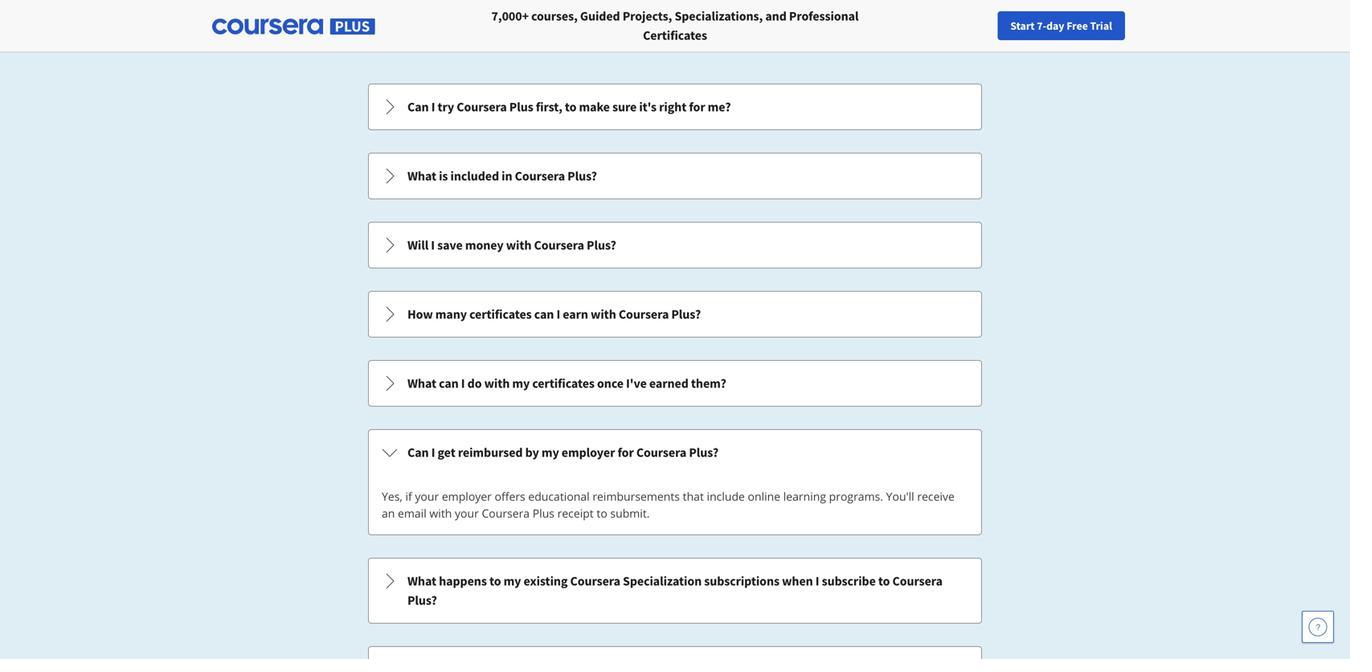 Task type: vqa. For each thing, say whether or not it's contained in the screenshot.
when
yes



Task type: describe. For each thing, give the bounding box(es) containing it.
courses,
[[531, 8, 578, 24]]

get
[[438, 444, 456, 461]]

what happens to my existing coursera specialization subscriptions when i subscribe to coursera plus?
[[408, 573, 943, 608]]

can for can i get reimbursed by my employer for coursera plus?
[[408, 444, 429, 461]]

learning
[[783, 489, 826, 504]]

trial
[[1090, 18, 1112, 33]]

subscribe
[[822, 573, 876, 589]]

i inside how many certificates can i earn with coursera plus? dropdown button
[[557, 306, 560, 322]]

can inside how many certificates can i earn with coursera plus? dropdown button
[[534, 306, 554, 322]]

and
[[765, 8, 787, 24]]

new
[[1054, 18, 1075, 33]]

i inside what happens to my existing coursera specialization subscriptions when i subscribe to coursera plus?
[[816, 573, 819, 589]]

plus inside "yes, if your employer offers educational reimbursements that include online learning programs. you'll receive an email with your coursera plus receipt to submit."
[[533, 506, 555, 521]]

plus? inside dropdown button
[[587, 237, 616, 253]]

online
[[748, 489, 781, 504]]

i inside what can i do with my certificates once i've earned them? dropdown button
[[461, 375, 465, 391]]

coursera right "subscribe"
[[893, 573, 943, 589]]

career
[[1077, 18, 1108, 33]]

receive
[[917, 489, 955, 504]]

money
[[465, 237, 504, 253]]

start 7-day free trial button
[[998, 11, 1125, 40]]

can i get reimbursed by my employer for coursera plus?
[[408, 444, 719, 461]]

0 vertical spatial for
[[689, 99, 705, 115]]

what is included in coursera plus?
[[408, 168, 597, 184]]

email
[[398, 506, 427, 521]]

free
[[1067, 18, 1088, 33]]

specializations,
[[675, 8, 763, 24]]

offers
[[495, 489, 525, 504]]

reimbursements
[[593, 489, 680, 504]]

plus? inside what happens to my existing coursera specialization subscriptions when i subscribe to coursera plus?
[[408, 592, 437, 608]]

right
[[659, 99, 687, 115]]

professional
[[789, 8, 859, 24]]

7-
[[1037, 18, 1047, 33]]

to inside "yes, if your employer offers educational reimbursements that include online learning programs. you'll receive an email with your coursera plus receipt to submit."
[[597, 506, 607, 521]]

projects,
[[623, 8, 672, 24]]

many
[[435, 306, 467, 322]]

with right earn
[[591, 306, 616, 322]]

first,
[[536, 99, 562, 115]]

what can i do with my certificates once i've earned them? button
[[369, 361, 981, 406]]

how
[[408, 306, 433, 322]]

can for can i try coursera plus first, to make sure it's right for me?
[[408, 99, 429, 115]]

programs.
[[829, 489, 883, 504]]

plus inside "can i try coursera plus first, to make sure it's right for me?" dropdown button
[[509, 99, 533, 115]]

my for certificates
[[512, 375, 530, 391]]

can i try coursera plus first, to make sure it's right for me? button
[[369, 84, 981, 129]]

what for what is included in coursera plus?
[[408, 168, 436, 184]]

reimbursed
[[458, 444, 523, 461]]

me?
[[708, 99, 731, 115]]

them?
[[691, 375, 726, 391]]

happens
[[439, 573, 487, 589]]

what can i do with my certificates once i've earned them?
[[408, 375, 726, 391]]

certificates inside what can i do with my certificates once i've earned them? dropdown button
[[532, 375, 595, 391]]

coursera inside will i save money with coursera plus? dropdown button
[[534, 237, 584, 253]]

it's
[[639, 99, 657, 115]]

earned
[[649, 375, 689, 391]]

i inside can i get reimbursed by my employer for coursera plus? dropdown button
[[431, 444, 435, 461]]

an
[[382, 506, 395, 521]]

7,000+ courses, guided projects, specializations, and professional certificates
[[492, 8, 859, 43]]

coursera inside "can i try coursera plus first, to make sure it's right for me?" dropdown button
[[457, 99, 507, 115]]

included
[[451, 168, 499, 184]]

find
[[1008, 18, 1028, 33]]

receipt
[[557, 506, 594, 521]]

what for what happens to my existing coursera specialization subscriptions when i subscribe to coursera plus?
[[408, 573, 436, 589]]

will i save money with coursera plus? button
[[369, 223, 981, 268]]

earn
[[563, 306, 588, 322]]

my for employer
[[542, 444, 559, 461]]

start 7-day free trial
[[1011, 18, 1112, 33]]

will
[[408, 237, 429, 253]]



Task type: locate. For each thing, give the bounding box(es) containing it.
do
[[467, 375, 482, 391]]

0 vertical spatial what
[[408, 168, 436, 184]]

i left get
[[431, 444, 435, 461]]

can i try coursera plus first, to make sure it's right for me?
[[408, 99, 731, 115]]

my inside what can i do with my certificates once i've earned them? dropdown button
[[512, 375, 530, 391]]

once
[[597, 375, 624, 391]]

0 horizontal spatial for
[[618, 444, 634, 461]]

try
[[438, 99, 454, 115]]

subscriptions
[[704, 573, 780, 589]]

1 what from the top
[[408, 168, 436, 184]]

0 horizontal spatial your
[[415, 489, 439, 504]]

coursera inside how many certificates can i earn with coursera plus? dropdown button
[[619, 306, 669, 322]]

i
[[431, 99, 435, 115], [431, 237, 435, 253], [557, 306, 560, 322], [461, 375, 465, 391], [431, 444, 435, 461], [816, 573, 819, 589]]

2 vertical spatial your
[[455, 506, 479, 521]]

what
[[408, 168, 436, 184], [408, 375, 436, 391], [408, 573, 436, 589]]

certificates left the once
[[532, 375, 595, 391]]

1 horizontal spatial employer
[[562, 444, 615, 461]]

coursera right try
[[457, 99, 507, 115]]

can inside what can i do with my certificates once i've earned them? dropdown button
[[439, 375, 459, 391]]

i right when
[[816, 573, 819, 589]]

my right by
[[542, 444, 559, 461]]

sure
[[612, 99, 637, 115]]

employer inside dropdown button
[[562, 444, 615, 461]]

coursera down offers
[[482, 506, 530, 521]]

i left try
[[431, 99, 435, 115]]

0 horizontal spatial certificates
[[469, 306, 532, 322]]

find your new career link
[[1000, 16, 1116, 36]]

plus down educational
[[533, 506, 555, 521]]

with inside dropdown button
[[506, 237, 532, 253]]

employer left offers
[[442, 489, 492, 504]]

how many certificates can i earn with coursera plus?
[[408, 306, 701, 322]]

can
[[534, 306, 554, 322], [439, 375, 459, 391]]

specialization
[[623, 573, 702, 589]]

i inside will i save money with coursera plus? dropdown button
[[431, 237, 435, 253]]

0 vertical spatial my
[[512, 375, 530, 391]]

2 vertical spatial my
[[504, 573, 521, 589]]

plus left first,
[[509, 99, 533, 115]]

coursera right earn
[[619, 306, 669, 322]]

if
[[405, 489, 412, 504]]

None search field
[[221, 10, 607, 42]]

2 what from the top
[[408, 375, 436, 391]]

include
[[707, 489, 745, 504]]

how many certificates can i earn with coursera plus? button
[[369, 292, 981, 337]]

to right "subscribe"
[[878, 573, 890, 589]]

2 horizontal spatial your
[[1031, 18, 1052, 33]]

0 vertical spatial can
[[534, 306, 554, 322]]

asked
[[639, 0, 728, 45]]

1 vertical spatial can
[[408, 444, 429, 461]]

what left is
[[408, 168, 436, 184]]

certificates
[[469, 306, 532, 322], [532, 375, 595, 391]]

0 vertical spatial plus
[[509, 99, 533, 115]]

coursera right in at the left
[[515, 168, 565, 184]]

my inside what happens to my existing coursera specialization subscriptions when i subscribe to coursera plus?
[[504, 573, 521, 589]]

is
[[439, 168, 448, 184]]

3 what from the top
[[408, 573, 436, 589]]

by
[[525, 444, 539, 461]]

can left earn
[[534, 306, 554, 322]]

yes, if your employer offers educational reimbursements that include online learning programs. you'll receive an email with your coursera plus receipt to submit.
[[382, 489, 955, 521]]

1 horizontal spatial certificates
[[532, 375, 595, 391]]

with right do
[[484, 375, 510, 391]]

what is included in coursera plus? button
[[369, 154, 981, 199]]

coursera plus image
[[212, 19, 375, 35]]

1 vertical spatial your
[[415, 489, 439, 504]]

1 horizontal spatial your
[[455, 506, 479, 521]]

7,000+
[[492, 8, 529, 24]]

my
[[512, 375, 530, 391], [542, 444, 559, 461], [504, 573, 521, 589]]

yes,
[[382, 489, 403, 504]]

1 vertical spatial employer
[[442, 489, 492, 504]]

coursera up reimbursements
[[636, 444, 687, 461]]

0 vertical spatial your
[[1031, 18, 1052, 33]]

what for what can i do with my certificates once i've earned them?
[[408, 375, 436, 391]]

with inside "yes, if your employer offers educational reimbursements that include online learning programs. you'll receive an email with your coursera plus receipt to submit."
[[430, 506, 452, 521]]

my inside can i get reimbursed by my employer for coursera plus? dropdown button
[[542, 444, 559, 461]]

in
[[502, 168, 512, 184]]

with right money
[[506, 237, 532, 253]]

coursera inside "yes, if your employer offers educational reimbursements that include online learning programs. you'll receive an email with your coursera plus receipt to submit."
[[482, 506, 530, 521]]

can left try
[[408, 99, 429, 115]]

1 vertical spatial what
[[408, 375, 436, 391]]

find your new career
[[1008, 18, 1108, 33]]

coursera right existing
[[570, 573, 620, 589]]

employer up educational
[[562, 444, 615, 461]]

i left do
[[461, 375, 465, 391]]

2 vertical spatial what
[[408, 573, 436, 589]]

to
[[565, 99, 577, 115], [597, 506, 607, 521], [489, 573, 501, 589], [878, 573, 890, 589]]

1 vertical spatial for
[[618, 444, 634, 461]]

for
[[689, 99, 705, 115], [618, 444, 634, 461]]

my left existing
[[504, 573, 521, 589]]

list
[[367, 82, 984, 659]]

with right email
[[430, 506, 452, 521]]

guided
[[580, 8, 620, 24]]

day
[[1047, 18, 1065, 33]]

0 horizontal spatial employer
[[442, 489, 492, 504]]

0 vertical spatial employer
[[562, 444, 615, 461]]

your
[[1031, 18, 1052, 33], [415, 489, 439, 504], [455, 506, 479, 521]]

1 can from the top
[[408, 99, 429, 115]]

certificates inside how many certificates can i earn with coursera plus? dropdown button
[[469, 306, 532, 322]]

frequently asked questions
[[468, 0, 883, 45]]

what happens to my existing coursera specialization subscriptions when i subscribe to coursera plus? button
[[369, 559, 981, 623]]

will i save money with coursera plus?
[[408, 237, 616, 253]]

coursera inside can i get reimbursed by my employer for coursera plus? dropdown button
[[636, 444, 687, 461]]

1 vertical spatial my
[[542, 444, 559, 461]]

coursera up how many certificates can i earn with coursera plus?
[[534, 237, 584, 253]]

list containing can i try coursera plus first, to make sure it's right for me?
[[367, 82, 984, 659]]

2 can from the top
[[408, 444, 429, 461]]

coursera
[[457, 99, 507, 115], [515, 168, 565, 184], [534, 237, 584, 253], [619, 306, 669, 322], [636, 444, 687, 461], [482, 506, 530, 521], [570, 573, 620, 589], [893, 573, 943, 589]]

can i get reimbursed by my employer for coursera plus? button
[[369, 430, 981, 475]]

that
[[683, 489, 704, 504]]

coursera inside what is included in coursera plus? dropdown button
[[515, 168, 565, 184]]

1 horizontal spatial for
[[689, 99, 705, 115]]

save
[[437, 237, 463, 253]]

you'll
[[886, 489, 914, 504]]

certificates
[[643, 27, 707, 43]]

i right will
[[431, 237, 435, 253]]

1 vertical spatial can
[[439, 375, 459, 391]]

employer inside "yes, if your employer offers educational reimbursements that include online learning programs. you'll receive an email with your coursera plus receipt to submit."
[[442, 489, 492, 504]]

frequently
[[468, 0, 632, 45]]

to right receipt
[[597, 506, 607, 521]]

for left me?
[[689, 99, 705, 115]]

employer
[[562, 444, 615, 461], [442, 489, 492, 504]]

can left get
[[408, 444, 429, 461]]

i left earn
[[557, 306, 560, 322]]

i inside "can i try coursera plus first, to make sure it's right for me?" dropdown button
[[431, 99, 435, 115]]

my right do
[[512, 375, 530, 391]]

i've
[[626, 375, 647, 391]]

plus?
[[568, 168, 597, 184], [587, 237, 616, 253], [671, 306, 701, 322], [689, 444, 719, 461], [408, 592, 437, 608]]

what left happens
[[408, 573, 436, 589]]

what left do
[[408, 375, 436, 391]]

1 vertical spatial plus
[[533, 506, 555, 521]]

existing
[[524, 573, 568, 589]]

can left do
[[439, 375, 459, 391]]

what inside what happens to my existing coursera specialization subscriptions when i subscribe to coursera plus?
[[408, 573, 436, 589]]

plus
[[509, 99, 533, 115], [533, 506, 555, 521]]

0 vertical spatial certificates
[[469, 306, 532, 322]]

to right happens
[[489, 573, 501, 589]]

questions
[[735, 0, 883, 45]]

1 horizontal spatial can
[[534, 306, 554, 322]]

start
[[1011, 18, 1035, 33]]

can
[[408, 99, 429, 115], [408, 444, 429, 461]]

with
[[506, 237, 532, 253], [591, 306, 616, 322], [484, 375, 510, 391], [430, 506, 452, 521]]

when
[[782, 573, 813, 589]]

educational
[[528, 489, 590, 504]]

help center image
[[1309, 617, 1328, 637]]

for up reimbursements
[[618, 444, 634, 461]]

submit.
[[610, 506, 650, 521]]

make
[[579, 99, 610, 115]]

1 vertical spatial certificates
[[532, 375, 595, 391]]

to right first,
[[565, 99, 577, 115]]

0 horizontal spatial can
[[439, 375, 459, 391]]

0 vertical spatial can
[[408, 99, 429, 115]]

certificates right the many
[[469, 306, 532, 322]]



